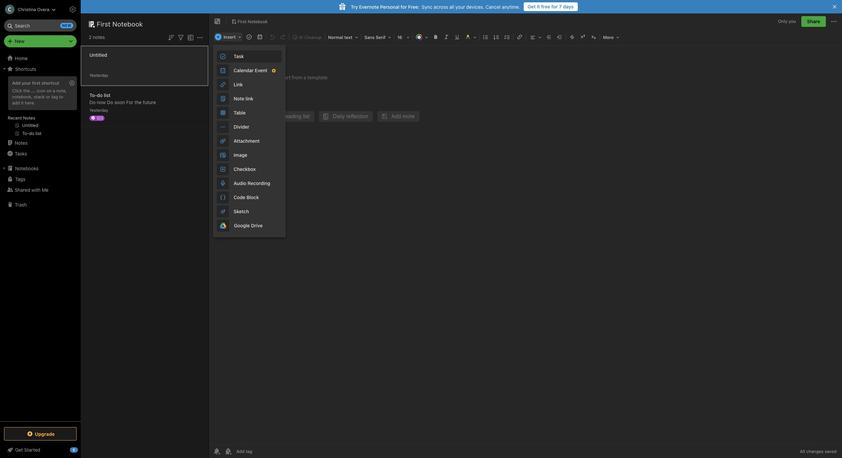 Task type: describe. For each thing, give the bounding box(es) containing it.
started
[[24, 448, 40, 453]]

bulleted list image
[[481, 32, 491, 42]]

list
[[104, 92, 110, 98]]

subscript image
[[589, 32, 599, 42]]

recording
[[248, 181, 270, 186]]

shared with me link
[[0, 185, 80, 195]]

divider
[[234, 124, 250, 130]]

serif
[[376, 35, 386, 40]]

only
[[778, 19, 788, 24]]

here.
[[25, 100, 35, 106]]

2
[[89, 34, 92, 40]]

calendar event
[[234, 68, 267, 73]]

try evernote personal for free: sync across all your devices. cancel anytime.
[[351, 4, 520, 10]]

strikethrough image
[[568, 32, 577, 42]]

Add filters field
[[177, 33, 185, 42]]

add tag image
[[224, 448, 232, 456]]

sketch
[[234, 209, 249, 215]]

new button
[[4, 35, 77, 47]]

share button
[[802, 16, 826, 27]]

0 horizontal spatial first
[[97, 20, 111, 28]]

divider link
[[214, 120, 285, 134]]

link
[[246, 96, 253, 102]]

or
[[46, 94, 50, 100]]

to-
[[89, 92, 97, 98]]

table link
[[214, 106, 285, 120]]

get it free for 7 days
[[528, 4, 574, 9]]

note
[[234, 96, 244, 102]]

audio recording
[[234, 181, 270, 186]]

underline image
[[453, 32, 462, 42]]

task link
[[214, 49, 285, 64]]

shortcut
[[42, 80, 59, 86]]

notes inside group
[[23, 115, 35, 121]]

saved
[[825, 449, 837, 455]]

trash link
[[0, 199, 80, 210]]

Highlight field
[[463, 32, 479, 42]]

block
[[247, 195, 259, 200]]

notebook,
[[12, 94, 33, 100]]

free
[[541, 4, 550, 9]]

...
[[31, 88, 36, 93]]

it inside icon on a note, notebook, stack or tag to add it here.
[[21, 100, 24, 106]]

icon on a note, notebook, stack or tag to add it here.
[[12, 88, 67, 106]]

code block link
[[214, 191, 285, 205]]

days
[[563, 4, 574, 9]]

notebooks link
[[0, 163, 80, 174]]

numbered list image
[[492, 32, 501, 42]]

1 yesterday from the top
[[89, 73, 108, 78]]

all
[[800, 449, 805, 455]]

sans
[[365, 35, 375, 40]]

note,
[[56, 88, 67, 93]]

Help and Learning task checklist field
[[0, 445, 81, 456]]

insert
[[224, 34, 236, 40]]

audio
[[234, 181, 246, 186]]

for for 7
[[552, 4, 558, 9]]

Add tag field
[[236, 449, 286, 455]]

you
[[789, 19, 796, 24]]

shared
[[15, 187, 30, 193]]

the inside tree
[[23, 88, 30, 93]]

add a reminder image
[[213, 448, 221, 456]]

tags
[[15, 176, 25, 182]]

home
[[15, 55, 28, 61]]

link link
[[214, 78, 285, 92]]

get for get it free for 7 days
[[528, 4, 536, 9]]

0 vertical spatial more actions field
[[830, 16, 838, 27]]

get started
[[15, 448, 40, 453]]

link
[[234, 82, 243, 87]]

all changes saved
[[800, 449, 837, 455]]

image link
[[214, 148, 285, 162]]

upgrade button
[[4, 428, 77, 441]]

google drive
[[234, 223, 263, 229]]

checkbox link
[[214, 162, 285, 177]]

try
[[351, 4, 358, 10]]

group inside tree
[[0, 74, 80, 140]]

shortcuts
[[15, 66, 36, 72]]

sans serif
[[365, 35, 386, 40]]

Alignment field
[[527, 32, 544, 42]]

settings image
[[69, 5, 77, 13]]

a
[[53, 88, 55, 93]]

only you
[[778, 19, 796, 24]]

notebook inside button
[[248, 19, 268, 24]]

add filters image
[[177, 34, 185, 42]]

note link link
[[214, 92, 285, 106]]

click to collapse image
[[78, 446, 83, 454]]

home link
[[0, 53, 81, 64]]

add your first shortcut
[[12, 80, 59, 86]]

tree containing home
[[0, 53, 81, 422]]

View options field
[[185, 33, 195, 42]]

note window element
[[209, 13, 842, 459]]

Heading level field
[[326, 32, 360, 42]]

untitled
[[89, 52, 107, 58]]

tasks
[[15, 151, 27, 157]]

tasks button
[[0, 148, 80, 159]]

it inside "button"
[[537, 4, 540, 9]]

icon
[[37, 88, 45, 93]]

Font color field
[[414, 32, 430, 42]]

7
[[559, 4, 562, 9]]

1 do from the left
[[89, 99, 96, 105]]

free:
[[408, 4, 420, 10]]

first notebook inside button
[[238, 19, 268, 24]]

2 do from the left
[[107, 99, 113, 105]]

2 yesterday from the top
[[89, 108, 108, 113]]

0 horizontal spatial notebook
[[112, 20, 143, 28]]



Task type: vqa. For each thing, say whether or not it's contained in the screenshot.
Google
yes



Task type: locate. For each thing, give the bounding box(es) containing it.
yesterday up 0/3
[[89, 108, 108, 113]]

tags button
[[0, 174, 80, 185]]

audio recording link
[[214, 177, 285, 191]]

group
[[0, 74, 80, 140]]

notebook
[[248, 19, 268, 24], [112, 20, 143, 28]]

to
[[59, 94, 63, 100]]

0/3
[[97, 116, 103, 121]]

image
[[234, 152, 247, 158]]

outdent image
[[555, 32, 565, 42]]

to-do list do now do soon for the future
[[89, 92, 156, 105]]

0 horizontal spatial more actions field
[[196, 33, 204, 42]]

More field
[[601, 32, 622, 42]]

note link
[[234, 96, 253, 102]]

1 horizontal spatial more actions field
[[830, 16, 838, 27]]

first up notes
[[97, 20, 111, 28]]

the inside to-do list do now do soon for the future
[[135, 99, 142, 105]]

upgrade
[[35, 432, 55, 437]]

notes
[[23, 115, 35, 121], [15, 140, 28, 146]]

cancel
[[486, 4, 501, 10]]

google
[[234, 223, 250, 229]]

get left free
[[528, 4, 536, 9]]

tree
[[0, 53, 81, 422]]

Font family field
[[362, 32, 393, 42]]

get inside "button"
[[528, 4, 536, 9]]

0 horizontal spatial it
[[21, 100, 24, 106]]

0 horizontal spatial your
[[22, 80, 31, 86]]

1 horizontal spatial first notebook
[[238, 19, 268, 24]]

anytime.
[[502, 4, 520, 10]]

first notebook button
[[229, 17, 270, 26]]

Account field
[[0, 3, 56, 16]]

1 vertical spatial it
[[21, 100, 24, 106]]

it
[[537, 4, 540, 9], [21, 100, 24, 106]]

expand notebooks image
[[2, 166, 7, 171]]

1 horizontal spatial your
[[456, 4, 465, 10]]

drive
[[251, 223, 263, 229]]

me
[[42, 187, 49, 193]]

bold image
[[431, 32, 441, 42]]

future
[[143, 99, 156, 105]]

first notebook up notes
[[97, 20, 143, 28]]

1 vertical spatial more actions field
[[196, 33, 204, 42]]

0 vertical spatial the
[[23, 88, 30, 93]]

soon
[[114, 99, 125, 105]]

indent image
[[544, 32, 554, 42]]

more actions field right share button
[[830, 16, 838, 27]]

more actions image
[[196, 34, 204, 42]]

click
[[12, 88, 22, 93]]

your
[[456, 4, 465, 10], [22, 80, 31, 86]]

do
[[97, 92, 103, 98]]

tag
[[51, 94, 58, 100]]

0 vertical spatial notes
[[23, 115, 35, 121]]

first
[[238, 19, 247, 24], [97, 20, 111, 28]]

new search field
[[9, 20, 73, 32]]

your up click the ...
[[22, 80, 31, 86]]

recent notes
[[8, 115, 35, 121]]

table
[[234, 110, 246, 116]]

0 vertical spatial get
[[528, 4, 536, 9]]

dropdown list menu
[[214, 49, 285, 233]]

more actions image
[[830, 17, 838, 26]]

new
[[15, 38, 24, 44]]

christina
[[18, 7, 36, 12]]

share
[[807, 18, 821, 24]]

click the ...
[[12, 88, 36, 93]]

new
[[62, 23, 71, 28]]

checklist image
[[503, 32, 512, 42]]

for left '7'
[[552, 4, 558, 9]]

0 horizontal spatial the
[[23, 88, 30, 93]]

attachment link
[[214, 134, 285, 148]]

1 for from the left
[[552, 4, 558, 9]]

first up task icon
[[238, 19, 247, 24]]

1 horizontal spatial the
[[135, 99, 142, 105]]

1 horizontal spatial notebook
[[248, 19, 268, 24]]

do down to-
[[89, 99, 96, 105]]

the left ...
[[23, 88, 30, 93]]

0 horizontal spatial first notebook
[[97, 20, 143, 28]]

for inside "button"
[[552, 4, 558, 9]]

group containing add your first shortcut
[[0, 74, 80, 140]]

insert link image
[[515, 32, 525, 42]]

stack
[[34, 94, 45, 100]]

your right all
[[456, 4, 465, 10]]

calendar event image
[[255, 32, 265, 42]]

notes up tasks
[[15, 140, 28, 146]]

first
[[32, 80, 40, 86]]

sync
[[422, 4, 433, 10]]

personal
[[380, 4, 400, 10]]

more actions field right view options field
[[196, 33, 204, 42]]

0 vertical spatial it
[[537, 4, 540, 9]]

0 horizontal spatial get
[[15, 448, 23, 453]]

add
[[12, 100, 20, 106]]

overa
[[37, 7, 49, 12]]

get left started in the left bottom of the page
[[15, 448, 23, 453]]

your inside group
[[22, 80, 31, 86]]

sketch link
[[214, 205, 285, 219]]

devices.
[[467, 4, 485, 10]]

1 vertical spatial get
[[15, 448, 23, 453]]

with
[[31, 187, 41, 193]]

for
[[552, 4, 558, 9], [401, 4, 407, 10]]

1 horizontal spatial first
[[238, 19, 247, 24]]

shared with me
[[15, 187, 49, 193]]

expand note image
[[214, 17, 222, 26]]

notes link
[[0, 138, 80, 148]]

add
[[12, 80, 20, 86]]

text
[[344, 35, 353, 40]]

1 horizontal spatial do
[[107, 99, 113, 105]]

More actions field
[[830, 16, 838, 27], [196, 33, 204, 42]]

now
[[97, 99, 106, 105]]

trash
[[15, 202, 27, 208]]

first notebook
[[238, 19, 268, 24], [97, 20, 143, 28]]

first inside button
[[238, 19, 247, 24]]

checkbox
[[234, 166, 256, 172]]

the right for
[[135, 99, 142, 105]]

1 vertical spatial your
[[22, 80, 31, 86]]

christina overa
[[18, 7, 49, 12]]

get for get started
[[15, 448, 23, 453]]

Font size field
[[395, 32, 412, 42]]

1 horizontal spatial get
[[528, 4, 536, 9]]

yesterday up do
[[89, 73, 108, 78]]

Insert field
[[213, 32, 243, 42]]

1 horizontal spatial for
[[552, 4, 558, 9]]

for left free:
[[401, 4, 407, 10]]

1 vertical spatial the
[[135, 99, 142, 105]]

1 vertical spatial yesterday
[[89, 108, 108, 113]]

Sort options field
[[167, 33, 175, 42]]

the
[[23, 88, 30, 93], [135, 99, 142, 105]]

across
[[434, 4, 448, 10]]

get inside help and learning task checklist field
[[15, 448, 23, 453]]

shortcuts button
[[0, 64, 80, 74]]

normal text
[[328, 35, 353, 40]]

for for free:
[[401, 4, 407, 10]]

get it free for 7 days button
[[524, 2, 578, 11]]

2 for from the left
[[401, 4, 407, 10]]

it down notebook,
[[21, 100, 24, 106]]

superscript image
[[578, 32, 588, 42]]

first notebook up task icon
[[238, 19, 268, 24]]

italic image
[[442, 32, 451, 42]]

do down list
[[107, 99, 113, 105]]

0 horizontal spatial do
[[89, 99, 96, 105]]

do
[[89, 99, 96, 105], [107, 99, 113, 105]]

on
[[47, 88, 52, 93]]

all
[[450, 4, 454, 10]]

1 vertical spatial notes
[[15, 140, 28, 146]]

1 horizontal spatial it
[[537, 4, 540, 9]]

changes
[[807, 449, 824, 455]]

Note Editor text field
[[209, 46, 842, 445]]

notes right recent
[[23, 115, 35, 121]]

calendar
[[234, 68, 254, 73]]

0 vertical spatial your
[[456, 4, 465, 10]]

it left free
[[537, 4, 540, 9]]

0 vertical spatial yesterday
[[89, 73, 108, 78]]

16
[[397, 35, 402, 40]]

normal
[[328, 35, 343, 40]]

0 horizontal spatial for
[[401, 4, 407, 10]]

calendar event link
[[214, 64, 285, 78]]

Search text field
[[9, 20, 72, 32]]

task image
[[244, 32, 254, 42]]



